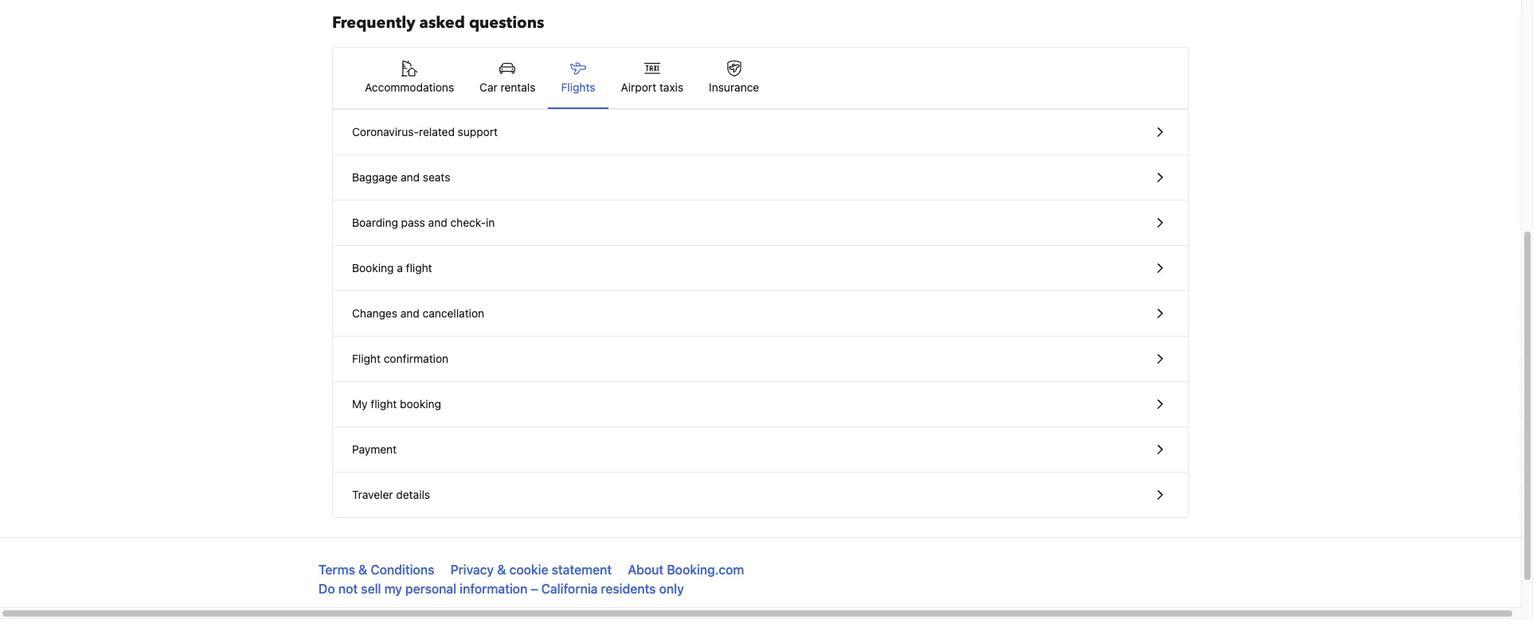 Task type: describe. For each thing, give the bounding box(es) containing it.
car
[[480, 80, 498, 94]]

my flight booking
[[352, 398, 441, 411]]

flight
[[352, 352, 381, 366]]

frequently asked questions
[[332, 12, 544, 33]]

1 horizontal spatial flight
[[406, 261, 432, 275]]

accommodations
[[365, 80, 454, 94]]

airport taxis button
[[608, 48, 696, 108]]

privacy & cookie statement link
[[451, 563, 612, 578]]

changes
[[352, 307, 397, 320]]

only
[[659, 582, 684, 597]]

in
[[486, 216, 495, 229]]

check-
[[450, 216, 486, 229]]

booking
[[352, 261, 394, 275]]

confirmation
[[384, 352, 449, 366]]

–
[[531, 582, 538, 597]]

privacy & cookie statement
[[451, 563, 612, 578]]

tab list containing accommodations
[[333, 48, 1189, 110]]

flight confirmation button
[[333, 337, 1189, 382]]

car rentals
[[480, 80, 536, 94]]

about booking.com link
[[628, 563, 744, 578]]

changes and cancellation
[[352, 307, 484, 320]]

changes and cancellation button
[[333, 292, 1189, 337]]

boarding pass and check-in
[[352, 216, 495, 229]]

and for seats
[[401, 170, 420, 184]]

about
[[628, 563, 664, 578]]

& for terms
[[358, 563, 367, 578]]

traveler details
[[352, 488, 430, 502]]

statement
[[552, 563, 612, 578]]

cancellation
[[423, 307, 484, 320]]

0 horizontal spatial flight
[[371, 398, 397, 411]]

coronavirus-related support
[[352, 125, 498, 139]]

rentals
[[501, 80, 536, 94]]

terms & conditions link
[[319, 563, 434, 578]]

payment button
[[333, 428, 1189, 473]]

coronavirus-related support button
[[333, 110, 1189, 155]]

and inside boarding pass and check-in button
[[428, 216, 447, 229]]

coronavirus-
[[352, 125, 419, 139]]

residents
[[601, 582, 656, 597]]

boarding
[[352, 216, 398, 229]]

booking.com
[[667, 563, 744, 578]]

booking a flight button
[[333, 246, 1189, 292]]

california
[[541, 582, 598, 597]]

support
[[458, 125, 498, 139]]

& for privacy
[[497, 563, 506, 578]]



Task type: locate. For each thing, give the bounding box(es) containing it.
flight right my
[[371, 398, 397, 411]]

and inside changes and cancellation button
[[400, 307, 420, 320]]

pass
[[401, 216, 425, 229]]

and inside baggage and seats button
[[401, 170, 420, 184]]

&
[[358, 563, 367, 578], [497, 563, 506, 578]]

0 vertical spatial and
[[401, 170, 420, 184]]

and right changes
[[400, 307, 420, 320]]

1 vertical spatial flight
[[371, 398, 397, 411]]

about booking.com do not sell my personal information – california residents only
[[319, 563, 744, 597]]

baggage and seats button
[[333, 155, 1189, 201]]

booking a flight
[[352, 261, 432, 275]]

0 horizontal spatial &
[[358, 563, 367, 578]]

flight
[[406, 261, 432, 275], [371, 398, 397, 411]]

privacy
[[451, 563, 494, 578]]

my
[[352, 398, 368, 411]]

sell
[[361, 582, 381, 597]]

flight confirmation
[[352, 352, 449, 366]]

terms & conditions
[[319, 563, 434, 578]]

airport taxis
[[621, 80, 684, 94]]

flights button
[[548, 48, 608, 108]]

1 & from the left
[[358, 563, 367, 578]]

1 vertical spatial and
[[428, 216, 447, 229]]

my
[[384, 582, 402, 597]]

do not sell my personal information – california residents only link
[[319, 582, 684, 597]]

not
[[338, 582, 358, 597]]

2 & from the left
[[497, 563, 506, 578]]

information
[[460, 582, 528, 597]]

do
[[319, 582, 335, 597]]

insurance button
[[696, 48, 772, 108]]

insurance
[[709, 80, 759, 94]]

asked
[[419, 12, 465, 33]]

traveler
[[352, 488, 393, 502]]

and left seats
[[401, 170, 420, 184]]

flights
[[561, 80, 595, 94]]

1 horizontal spatial &
[[497, 563, 506, 578]]

questions
[[469, 12, 544, 33]]

boarding pass and check-in button
[[333, 201, 1189, 246]]

terms
[[319, 563, 355, 578]]

booking
[[400, 398, 441, 411]]

accommodations button
[[352, 48, 467, 108]]

taxis
[[660, 80, 684, 94]]

details
[[396, 488, 430, 502]]

baggage
[[352, 170, 398, 184]]

seats
[[423, 170, 450, 184]]

payment
[[352, 443, 397, 456]]

airport
[[621, 80, 657, 94]]

cookie
[[509, 563, 549, 578]]

related
[[419, 125, 455, 139]]

flight right a
[[406, 261, 432, 275]]

baggage and seats
[[352, 170, 450, 184]]

and for cancellation
[[400, 307, 420, 320]]

and right "pass"
[[428, 216, 447, 229]]

my flight booking button
[[333, 382, 1189, 428]]

2 vertical spatial and
[[400, 307, 420, 320]]

personal
[[405, 582, 457, 597]]

tab list
[[333, 48, 1189, 110]]

frequently
[[332, 12, 415, 33]]

traveler details button
[[333, 473, 1189, 518]]

and
[[401, 170, 420, 184], [428, 216, 447, 229], [400, 307, 420, 320]]

0 vertical spatial flight
[[406, 261, 432, 275]]

& up do not sell my personal information – california residents only link
[[497, 563, 506, 578]]

conditions
[[371, 563, 434, 578]]

car rentals button
[[467, 48, 548, 108]]

& up sell
[[358, 563, 367, 578]]

a
[[397, 261, 403, 275]]



Task type: vqa. For each thing, say whether or not it's contained in the screenshot.
Can to the middle
no



